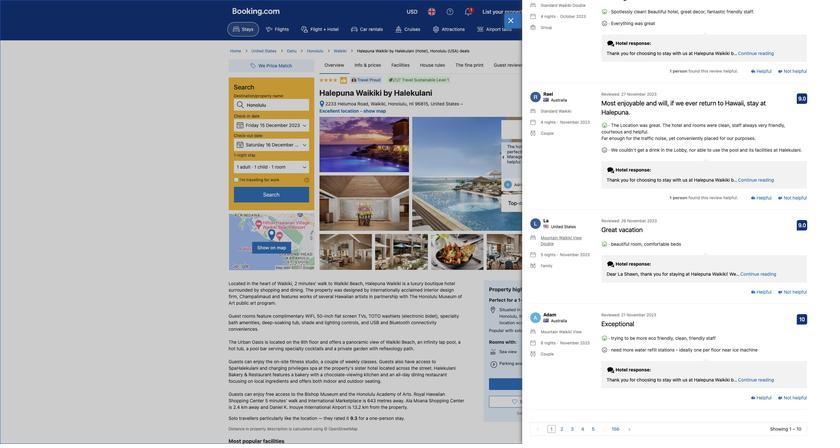 Task type: vqa. For each thing, say whether or not it's contained in the screenshot.
9.0
yes



Task type: locate. For each thing, give the bounding box(es) containing it.
states inside list of reviews region
[[565, 225, 577, 229]]

stay for spotlessly clean! beautiful hotel, great decor, fantastic friendly staff.
[[663, 51, 672, 56]]

search inside button
[[263, 192, 280, 198]]

2 hotel response: from the top
[[615, 167, 652, 173]]

on left local
[[248, 379, 253, 384]]

inouye
[[290, 405, 304, 410]]

november
[[628, 92, 647, 97], [561, 120, 580, 125], [628, 219, 647, 224], [561, 253, 580, 257], [627, 313, 646, 318], [561, 341, 580, 346]]

excellent
[[553, 314, 571, 319]]

15
[[260, 122, 265, 128], [239, 124, 242, 128]]

3 not helpful button from the top
[[779, 289, 808, 295]]

3 choosing from the top
[[637, 377, 657, 383]]

you for get
[[622, 177, 629, 183]]

2 vertical spatial united
[[552, 225, 564, 229]]

we
[[612, 147, 618, 153]]

pool down our
[[730, 147, 739, 153]]

1 horizontal spatial property
[[315, 287, 333, 293]]

rated
[[520, 200, 533, 206], [540, 307, 550, 312], [334, 416, 345, 421]]

airport inside located in the heart of waikiki, 2 minutes' walk to waikiki beach, halepuna waikiki is a luxury boutique hotel surrounded by shopping and dining. the property was designed by internationally acclaimed interior design firm, champalimaud and features works of several hawaiian artists in partnership with the honolulu museum of art public art program. guest rooms feature complimentary wifi, 50-inch flat screen tvs, toto washlets (electronic bidet), specialty bath amenities, deep-soaking tub, shade and lighting controls, and usb and bluetooth connectivity conveniences. the urban oasis is located on the 8th floor and offers a panoramic view of waikiki beach, an infinity lap pool, a hot tub, a pool bar serving specialty cocktails and a private garden with reflexology path. guests can enjoy the on-site fitness studio, a couple of weekly classes. guests also have access to spahalekulani and charging privileges spa at the property's sister hotel located across the street. halekulani bakery & restaurant features a bakery with a chocolate-viewing kitchen and an all-day dining restaurant focusing on local ingredients and offers both indoor and outdoor seating. guests can enjoy free access to the bishop museum and the honolulu academy of arts. royal hawaiian shopping center 5 minutes' walk and international marketplace is 643 metres away. ala moana shopping center is 2.4 km away and daniel k. inouye international airport is 13.2 km from the property.
[[332, 405, 347, 410]]

path.
[[404, 346, 415, 352]]

2 b… from the top
[[732, 177, 738, 183]]

us
[[683, 51, 688, 56], [683, 177, 688, 183], [683, 377, 688, 383]]

response: down water
[[630, 367, 652, 373]]

1 vertical spatial couple
[[541, 352, 554, 357]]

156
[[612, 426, 620, 432]]

2 not from the top
[[785, 195, 792, 201]]

1 horizontal spatial united
[[431, 101, 445, 107]]

3 us from the top
[[683, 377, 688, 383]]

0 horizontal spatial 5
[[266, 398, 268, 404]]

1 hotel response: from the top
[[615, 40, 652, 46]]

thank for most enjoyable and will, if we ever return to hawaii, stay at halepuna.
[[607, 177, 620, 183]]

& inside located in the heart of waikiki, 2 minutes' walk to waikiki beach, halepuna waikiki is a luxury boutique hotel surrounded by shopping and dining. the property was designed by internationally acclaimed interior design firm, champalimaud and features works of several hawaiian artists in partnership with the honolulu museum of art public art program. guest rooms feature complimentary wifi, 50-inch flat screen tvs, toto washlets (electronic bidet), specialty bath amenities, deep-soaking tub, shade and lighting controls, and usb and bluetooth connectivity conveniences. the urban oasis is located on the 8th floor and offers a panoramic view of waikiki beach, an infinity lap pool, a hot tub, a pool bar serving specialty cocktails and a private garden with reflexology path. guests can enjoy the on-site fitness studio, a couple of weekly classes. guests also have access to spahalekulani and charging privileges spa at the property's sister hotel located across the street. halekulani bakery & restaurant features a bakery with a chocolate-viewing kitchen and an all-day dining restaurant focusing on local ingredients and offers both indoor and outdoor seating. guests can enjoy free access to the bishop museum and the honolulu academy of arts. royal hawaiian shopping center 5 minutes' walk and international marketplace is 643 metres away. ala moana shopping center is 2.4 km away and daniel k. inouye international airport is 13.2 km from the property.
[[244, 372, 248, 378]]

oasis
[[252, 339, 264, 345]]

australia for exceptional
[[552, 319, 568, 324]]

november right 21 on the right bottom of the page
[[627, 313, 646, 318]]

reserve
[[565, 79, 582, 85]]

not helpful button
[[779, 68, 808, 74], [779, 195, 808, 201], [779, 289, 808, 295], [779, 395, 808, 401]]

stay inside most enjoyable and will, if we ever return to hawaii, stay at halepuna.
[[748, 99, 760, 107]]

view
[[370, 339, 380, 345], [509, 349, 517, 354]]

hotel down need
[[616, 367, 628, 373]]

0 horizontal spatial states
[[265, 49, 277, 53]]

choosing for most enjoyable and will, if we ever return to hawaii, stay at halepuna.
[[637, 177, 657, 183]]

minutes' up the daniel
[[270, 398, 288, 404]]

machine
[[741, 347, 759, 353]]

0 horizontal spatial 1-
[[234, 153, 238, 158]]

1 shopping from the left
[[229, 398, 249, 404]]

and down location
[[625, 129, 632, 135]]

hotel down everything
[[616, 40, 628, 46]]

1 vertical spatial was
[[640, 123, 648, 128]]

0 vertical spatial airport
[[487, 26, 501, 32]]

2 vertical spatial person
[[380, 416, 394, 421]]

halekulani
[[395, 49, 415, 53], [394, 88, 433, 97], [434, 366, 456, 371]]

a down urban
[[246, 346, 249, 352]]

helpful for 4th not helpful button from the top
[[793, 395, 808, 401]]

mountain waikiki view double
[[541, 236, 582, 246]]

reviews down 4 nights · november 2023
[[554, 130, 568, 135]]

beach, up path.
[[402, 339, 417, 345]]

continue for the location was great. the hotel and rooms were clean, staff always very friendly, courteous and helpful. far enough for the traffic noise, yet conveniently placed for our purposes.
[[739, 177, 758, 183]]

reviews left (1,554) in the right of the page
[[508, 62, 524, 68]]

check- for out
[[234, 133, 247, 138]]

honolulu
[[307, 49, 324, 53], [431, 49, 447, 53], [419, 294, 438, 299], [357, 392, 376, 397]]

night inside search section
[[238, 153, 247, 158]]

date for check-in date
[[252, 114, 260, 119]]

able
[[698, 147, 707, 153]]

+25 photos link
[[543, 234, 587, 270]]

continue
[[739, 51, 758, 56], [739, 177, 758, 183], [741, 271, 760, 277], [739, 377, 758, 383]]

reviewed: up great
[[602, 219, 621, 224]]

on left 8th
[[287, 339, 292, 345]]

you down couldn't
[[622, 177, 629, 183]]

travellers down 9.4
[[525, 328, 543, 333]]

hotel inside the location was great. the hotel and rooms were clean, staff always very friendly, courteous and helpful. far enough for the traffic noise, yet conveniently placed for our purposes.
[[672, 123, 683, 128]]

and right "kitchen"
[[381, 372, 389, 378]]

response: for great vacation
[[630, 261, 652, 267]]

0 horizontal spatial an
[[390, 372, 395, 378]]

reading for trying to be more eco friendly, clean, friendly staff
[[759, 377, 775, 383]]

0 vertical spatial on
[[271, 245, 276, 250]]

thank down everything
[[607, 51, 620, 56]]

you for great
[[622, 51, 629, 56]]

1 vertical spatial &
[[244, 372, 248, 378]]

2 couple from the top
[[541, 352, 554, 357]]

halekulani up the hi
[[394, 88, 433, 97]]

vacation
[[619, 226, 643, 234]]

5 inside located in the heart of waikiki, 2 minutes' walk to waikiki beach, halepuna waikiki is a luxury boutique hotel surrounded by shopping and dining. the property was designed by internationally acclaimed interior design firm, champalimaud and features works of several hawaiian artists in partnership with the honolulu museum of art public art program. guest rooms feature complimentary wifi, 50-inch flat screen tvs, toto washlets (electronic bidet), specialty bath amenities, deep-soaking tub, shade and lighting controls, and usb and bluetooth connectivity conveniences. the urban oasis is located on the 8th floor and offers a panoramic view of waikiki beach, an infinity lap pool, a hot tub, a pool bar serving specialty cocktails and a private garden with reflexology path. guests can enjoy the on-site fitness studio, a couple of weekly classes. guests also have access to spahalekulani and charging privileges spa at the property's sister hotel located across the street. halekulani bakery & restaurant features a bakery with a chocolate-viewing kitchen and an all-day dining restaurant focusing on local ingredients and offers both indoor and outdoor seating. guests can enjoy free access to the bishop museum and the honolulu academy of arts. royal hawaiian shopping center 5 minutes' walk and international marketplace is 643 metres away. ala moana shopping center is 2.4 km away and daniel k. inouye international airport is 13.2 km from the property.
[[266, 398, 268, 404]]

2 horizontal spatial an
[[547, 314, 552, 319]]

located
[[270, 339, 285, 345], [380, 366, 395, 371]]

privileges
[[289, 366, 309, 371]]

0 vertical spatial night
[[238, 153, 247, 158]]

person
[[674, 68, 688, 74], [674, 195, 688, 200], [380, 416, 394, 421]]

couple for most enjoyable and will, if we ever return to hawaii, stay at halepuna.
[[541, 131, 554, 136]]

0 vertical spatial specialty
[[441, 313, 460, 319]]

2 vertical spatial thank you for choosing to stay with us at halepuna waikiki b… continue reading
[[607, 377, 775, 383]]

1 horizontal spatial 1-
[[519, 297, 523, 303]]

the right available
[[539, 361, 546, 366]]

0 vertical spatial view
[[370, 339, 380, 345]]

photos
[[562, 249, 581, 255]]

21
[[622, 313, 626, 318]]

& inside "link"
[[364, 62, 367, 68]]

and right exceptional,
[[562, 149, 570, 154]]

2 scored 9.0 element from the top
[[798, 220, 808, 231]]

location inside 2233 helumoa road, waikiki, honolulu, hi 96815, united states – excellent location - show map
[[341, 108, 359, 114]]

complimentary
[[273, 313, 304, 319]]

10
[[800, 317, 806, 323], [797, 426, 802, 432]]

2 vertical spatial reviewed:
[[602, 313, 621, 318]]

1 horizontal spatial rooms
[[693, 123, 706, 128]]

rooms inside located in the heart of waikiki, 2 minutes' walk to waikiki beach, halepuna waikiki is a luxury boutique hotel surrounded by shopping and dining. the property was designed by internationally acclaimed interior design firm, champalimaud and features works of several hawaiian artists in partnership with the honolulu museum of art public art program. guest rooms feature complimentary wifi, 50-inch flat screen tvs, toto washlets (electronic bidet), specialty bath amenities, deep-soaking tub, shade and lighting controls, and usb and bluetooth connectivity conveniences. the urban oasis is located on the 8th floor and offers a panoramic view of waikiki beach, an infinity lap pool, a hot tub, a pool bar serving specialty cocktails and a private garden with reflexology path. guests can enjoy the on-site fitness studio, a couple of weekly classes. guests also have access to spahalekulani and charging privileges spa at the property's sister hotel located across the street. halekulani bakery & restaurant features a bakery with a chocolate-viewing kitchen and an all-day dining restaurant focusing on local ingredients and offers both indoor and outdoor seating. guests can enjoy free access to the bishop museum and the honolulu academy of arts. royal hawaiian shopping center 5 minutes' walk and international marketplace is 643 metres away. ala moana shopping center is 2.4 km away and daniel k. inouye international airport is 13.2 km from the property.
[[243, 313, 256, 319]]

couple for exceptional
[[541, 352, 554, 357]]

0 horizontal spatial beach,
[[350, 281, 365, 286]]

response: for most enjoyable and will, if we ever return to hawaii, stay at halepuna.
[[630, 167, 652, 173]]

friendly, up stations
[[658, 336, 675, 341]]

walk up several
[[318, 281, 327, 286]]

was inside the location was great. the hotel and rooms were clean, staff always very friendly, courteous and helpful. far enough for the traffic noise, yet conveniently placed for our purposes.
[[640, 123, 648, 128]]

1- inside search section
[[234, 153, 238, 158]]

halekulani inside located in the heart of waikiki, 2 minutes' walk to waikiki beach, halepuna waikiki is a luxury boutique hotel surrounded by shopping and dining. the property was designed by internationally acclaimed interior design firm, champalimaud and features works of several hawaiian artists in partnership with the honolulu museum of art public art program. guest rooms feature complimentary wifi, 50-inch flat screen tvs, toto washlets (electronic bidet), specialty bath amenities, deep-soaking tub, shade and lighting controls, and usb and bluetooth connectivity conveniences. the urban oasis is located on the 8th floor and offers a panoramic view of waikiki beach, an infinity lap pool, a hot tub, a pool bar serving specialty cocktails and a private garden with reflexology path. guests can enjoy the on-site fitness studio, a couple of weekly classes. guests also have access to spahalekulani and charging privileges spa at the property's sister hotel located across the street. halekulani bakery & restaurant features a bakery with a chocolate-viewing kitchen and an all-day dining restaurant focusing on local ingredients and offers both indoor and outdoor seating. guests can enjoy free access to the bishop museum and the honolulu academy of arts. royal hawaiian shopping center 5 minutes' walk and international marketplace is 643 metres away. ala moana shopping center is 2.4 km away and daniel k. inouye international airport is 13.2 km from the property.
[[434, 366, 456, 371]]

1 vertical spatial minutes'
[[270, 398, 288, 404]]

1 1 person found this review helpful. from the top
[[670, 68, 739, 74]]

3 thank from the top
[[607, 377, 620, 383]]

facilities link
[[387, 57, 415, 74]]

top-rated beach nearby element
[[505, 199, 567, 207]]

response: down get at the right top of page
[[630, 167, 652, 173]]

can up spahalekulani
[[245, 359, 252, 365]]

travel
[[402, 78, 413, 82]]

thank for exceptional
[[607, 377, 620, 383]]

yet
[[670, 136, 676, 141]]

helpful.
[[724, 68, 739, 74], [634, 129, 649, 135], [724, 195, 739, 200]]

this for great
[[702, 68, 709, 74]]

0 vertical spatial helpful.
[[724, 68, 739, 74]]

5 down free
[[266, 398, 268, 404]]

can up away
[[245, 392, 252, 397]]

3 link
[[569, 426, 577, 433]]

check- down friday
[[234, 133, 247, 138]]

0 horizontal spatial floor
[[309, 339, 319, 345]]

check- for in
[[234, 114, 247, 119]]

was left designed
[[334, 287, 343, 293]]

museum
[[439, 294, 457, 299], [321, 392, 339, 397]]

access right free
[[276, 392, 290, 397]]

was left great.
[[640, 123, 648, 128]]

50-
[[317, 313, 325, 319]]

0 vertical spatial –
[[461, 101, 463, 107]]

3 b… from the top
[[732, 377, 738, 383]]

scored 9.0 element for great vacation
[[798, 220, 808, 231]]

in right distance
[[246, 427, 249, 432]]

top-rated beach nearby
[[509, 200, 567, 206]]

1 vertical spatial tub,
[[237, 346, 245, 352]]

location left —
[[301, 416, 318, 421]]

and down chocolate-
[[338, 379, 346, 384]]

1 horizontal spatial 5
[[541, 253, 544, 257]]

area
[[551, 307, 560, 312]]

both
[[313, 379, 323, 384]]

staff inside the hotel is modern, tranquil and perfectly located. the staff and manager are exceptional, very helpful and accommodating.
[[552, 149, 561, 154]]

reserve button
[[559, 77, 587, 88]]

specialty right bidet),
[[441, 313, 460, 319]]

guest inside located in the heart of waikiki, 2 minutes' walk to waikiki beach, halepuna waikiki is a luxury boutique hotel surrounded by shopping and dining. the property was designed by internationally acclaimed interior design firm, champalimaud and features works of several hawaiian artists in partnership with the honolulu museum of art public art program. guest rooms feature complimentary wifi, 50-inch flat screen tvs, toto washlets (electronic bidet), specialty bath amenities, deep-soaking tub, shade and lighting controls, and usb and bluetooth connectivity conveniences. the urban oasis is located on the 8th floor and offers a panoramic view of waikiki beach, an infinity lap pool, a hot tub, a pool bar serving specialty cocktails and a private garden with reflexology path. guests can enjoy the on-site fitness studio, a couple of weekly classes. guests also have access to spahalekulani and charging privileges spa at the property's sister hotel located across the street. halekulani bakery & restaurant features a bakery with a chocolate-viewing kitchen and an all-day dining restaurant focusing on local ingredients and offers both indoor and outdoor seating. guests can enjoy free access to the bishop museum and the honolulu academy of arts. royal hawaiian shopping center 5 minutes' walk and international marketplace is 643 metres away. ala moana shopping center is 2.4 km away and daniel k. inouye international airport is 13.2 km from the property.
[[229, 313, 241, 319]]

0 vertical spatial 2
[[295, 281, 298, 286]]

person for great
[[674, 68, 688, 74]]

airport inside 'link'
[[487, 26, 501, 32]]

1 horizontal spatial great
[[681, 9, 692, 14]]

november up tranquil
[[561, 120, 580, 125]]

map inside 2233 helumoa road, waikiki, honolulu, hi 96815, united states – excellent location - show map
[[377, 108, 387, 114]]

4 response: from the top
[[630, 367, 652, 373]]

2 vertical spatial was
[[334, 287, 343, 293]]

december
[[266, 122, 288, 128], [272, 142, 294, 148]]

1 vertical spatial person
[[674, 195, 688, 200]]

2023
[[577, 14, 587, 19], [648, 92, 657, 97], [581, 120, 590, 125], [289, 122, 300, 128], [295, 142, 306, 148], [648, 219, 658, 224], [581, 253, 590, 257], [647, 313, 657, 318], [581, 341, 590, 346]]

helpful inside the hotel is modern, tranquil and perfectly located. the staff and manager are exceptional, very helpful and accommodating.
[[508, 159, 521, 164]]

restaurant
[[249, 372, 272, 378]]

wifi,
[[306, 313, 316, 319]]

flat
[[335, 313, 342, 319]]

hotel for exceptional
[[616, 367, 628, 373]]

0 horizontal spatial friendly
[[690, 336, 706, 341]]

united inside 2233 helumoa road, waikiki, honolulu, hi 96815, united states – excellent location - show map
[[431, 101, 445, 107]]

1 vertical spatial enjoy
[[254, 392, 265, 397]]

0 vertical spatial 9.0
[[799, 96, 807, 102]]

9.0 for most enjoyable and will, if we ever return to hawaii, stay at halepuna.
[[799, 96, 807, 102]]

1 horizontal spatial travellers
[[525, 328, 543, 333]]

2 vertical spatial on
[[248, 379, 253, 384]]

reading for spotlessly clean! beautiful hotel, great decor, fantastic friendly staff.
[[759, 51, 775, 56]]

property up several
[[315, 287, 333, 293]]

museum down 'indoor'
[[321, 392, 339, 397]]

1 horizontal spatial km
[[363, 405, 369, 410]]

pool inside located in the heart of waikiki, 2 minutes' walk to waikiki beach, halepuna waikiki is a luxury boutique hotel surrounded by shopping and dining. the property was designed by internationally acclaimed interior design firm, champalimaud and features works of several hawaiian artists in partnership with the honolulu museum of art public art program. guest rooms feature complimentary wifi, 50-inch flat screen tvs, toto washlets (electronic bidet), specialty bath amenities, deep-soaking tub, shade and lighting controls, and usb and bluetooth connectivity conveniences. the urban oasis is located on the 8th floor and offers a panoramic view of waikiki beach, an infinity lap pool, a hot tub, a pool bar serving specialty cocktails and a private garden with reflexology path. guests can enjoy the on-site fitness studio, a couple of weekly classes. guests also have access to spahalekulani and charging privileges spa at the property's sister hotel located across the street. halekulani bakery & restaurant features a bakery with a chocolate-viewing kitchen and an all-day dining restaurant focusing on local ingredients and offers both indoor and outdoor seating. guests can enjoy free access to the bishop museum and the honolulu academy of arts. royal hawaiian shopping center 5 minutes' walk and international marketplace is 643 metres away. ala moana shopping center is 2.4 km away and daniel k. inouye international airport is 13.2 km from the property.
[[250, 346, 259, 352]]

the up hot
[[229, 339, 237, 345]]

was inside located in the heart of waikiki, 2 minutes' walk to waikiki beach, halepuna waikiki is a luxury boutique hotel surrounded by shopping and dining. the property was designed by internationally acclaimed interior design firm, champalimaud and features works of several hawaiian artists in partnership with the honolulu museum of art public art program. guest rooms feature complimentary wifi, 50-inch flat screen tvs, toto washlets (electronic bidet), specialty bath amenities, deep-soaking tub, shade and lighting controls, and usb and bluetooth connectivity conveniences. the urban oasis is located on the 8th floor and offers a panoramic view of waikiki beach, an infinity lap pool, a hot tub, a pool bar serving specialty cocktails and a private garden with reflexology path. guests can enjoy the on-site fitness studio, a couple of weekly classes. guests also have access to spahalekulani and charging privileges spa at the property's sister hotel located across the street. halekulani bakery & restaurant features a bakery with a chocolate-viewing kitchen and an all-day dining restaurant focusing on local ingredients and offers both indoor and outdoor seating. guests can enjoy free access to the bishop museum and the honolulu academy of arts. royal hawaiian shopping center 5 minutes' walk and international marketplace is 643 metres away. ala moana shopping center is 2.4 km away and daniel k. inouye international airport is 13.2 km from the property.
[[334, 287, 343, 293]]

australia down adam
[[552, 319, 568, 324]]

reviewed: up the exceptional
[[602, 313, 621, 318]]

2 choosing from the top
[[637, 177, 657, 183]]

reviews inside guest reviews (1,554) link
[[508, 62, 524, 68]]

in inside search section
[[247, 114, 251, 119]]

and up cocktails
[[320, 339, 328, 345]]

reviews
[[508, 62, 524, 68], [554, 130, 568, 135]]

minutes' up dining.
[[299, 281, 317, 286]]

marketplace
[[336, 398, 362, 404]]

0 vertical spatial united states
[[252, 49, 277, 53]]

features down charging
[[273, 372, 290, 378]]

halepuna inside located in the heart of waikiki, 2 minutes' walk to waikiki beach, halepuna waikiki is a luxury boutique hotel surrounded by shopping and dining. the property was designed by internationally acclaimed interior design firm, champalimaud and features works of several hawaiian artists in partnership with the honolulu museum of art public art program. guest rooms feature complimentary wifi, 50-inch flat screen tvs, toto washlets (electronic bidet), specialty bath amenities, deep-soaking tub, shade and lighting controls, and usb and bluetooth connectivity conveniences. the urban oasis is located on the 8th floor and offers a panoramic view of waikiki beach, an infinity lap pool, a hot tub, a pool bar serving specialty cocktails and a private garden with reflexology path. guests can enjoy the on-site fitness studio, a couple of weekly classes. guests also have access to spahalekulani and charging privileges spa at the property's sister hotel located across the street. halekulani bakery & restaurant features a bakery with a chocolate-viewing kitchen and an all-day dining restaurant focusing on local ingredients and offers both indoor and outdoor seating. guests can enjoy free access to the bishop museum and the honolulu academy of arts. royal hawaiian shopping center 5 minutes' walk and international marketplace is 643 metres away. ala moana shopping center is 2.4 km away and daniel k. inouye international airport is 13.2 km from the property.
[[366, 281, 386, 286]]

guests up 2.4
[[229, 392, 244, 397]]

a right get at the right top of page
[[646, 147, 649, 153]]

5 link
[[590, 426, 598, 433]]

reviewed: 26 november 2023
[[602, 219, 658, 224]]

reviews inside superb 1,554 reviews
[[554, 130, 568, 135]]

10 inside list of reviews region
[[800, 317, 806, 323]]

1 vertical spatial united states
[[552, 225, 577, 229]]

1 horizontal spatial –
[[794, 426, 796, 432]]

1 b… from the top
[[732, 51, 738, 56]]

list of reviews region
[[527, 0, 812, 410]]

not
[[785, 68, 792, 74], [785, 195, 792, 201], [785, 289, 792, 295], [785, 395, 792, 401]]

the inside the location was great. the hotel and rooms were clean, staff always very friendly, courteous and helpful. far enough for the traffic noise, yet conveniently placed for our purposes.
[[634, 136, 641, 141]]

deals
[[460, 49, 470, 53]]

1 vertical spatial helpful.
[[634, 129, 649, 135]]

4 nights · october 2023
[[541, 14, 587, 19]]

1 us from the top
[[683, 51, 688, 56]]

offers up private
[[329, 339, 342, 345]]

3 hotel response: from the top
[[615, 261, 652, 267]]

1 person found this review helpful. for great
[[670, 68, 739, 74]]

helpful
[[756, 68, 772, 74], [756, 195, 772, 201], [756, 289, 772, 295], [756, 395, 772, 401]]

map right the show
[[377, 108, 387, 114]]

response: down · everything was great
[[630, 40, 652, 46]]

2 1 person found this review helpful. from the top
[[670, 195, 739, 200]]

the left bishop at the left of the page
[[297, 392, 304, 397]]

1 scored 9.0 element from the top
[[798, 94, 808, 104]]

4 up 1,554
[[541, 120, 544, 125]]

6 nights · november 2023
[[541, 341, 590, 346]]

1 horizontal spatial 2
[[561, 426, 564, 432]]

3 not from the top
[[785, 289, 792, 295]]

several
[[319, 294, 334, 299]]

0 vertical spatial property
[[505, 9, 526, 15]]

2 review from the top
[[710, 195, 723, 200]]

staff left always
[[733, 123, 742, 128]]

3 reviewed: from the top
[[602, 313, 621, 318]]

1 vertical spatial an
[[418, 339, 423, 345]]

3 thank you for choosing to stay with us at halepuna waikiki b… continue reading from the top
[[607, 377, 775, 383]]

0 vertical spatial thank
[[607, 51, 620, 56]]

tranquil
[[549, 144, 564, 149]]

reviewed:
[[602, 92, 621, 97], [602, 219, 621, 224], [602, 313, 621, 318]]

friendly for fantastic
[[727, 9, 743, 14]]

1 horizontal spatial night
[[523, 297, 535, 303]]

1 australia from the top
[[552, 98, 568, 103]]

access up street. on the bottom of the page
[[416, 359, 431, 365]]

the location was great. the hotel and rooms were clean, staff always very friendly, courteous and helpful. far enough for the traffic noise, yet conveniently placed for our purposes.
[[602, 123, 786, 141]]

saturday
[[246, 142, 265, 148]]

helpful. for spotlessly clean! beautiful hotel, great decor, fantastic friendly staff.
[[724, 68, 739, 74]]

1 9.0 from the top
[[799, 96, 807, 102]]

1 found from the top
[[689, 68, 701, 74]]

hotel response: for most enjoyable and will, if we ever return to hawaii, stay at halepuna.
[[615, 167, 652, 173]]

reading for the location was great. the hotel and rooms were clean, staff always very friendly, courteous and helpful. far enough for the traffic noise, yet conveniently placed for our purposes.
[[759, 177, 775, 183]]

rated left beach
[[520, 200, 533, 206]]

for down · everything was great
[[630, 51, 636, 56]]

airport down the marketplace
[[332, 405, 347, 410]]

2 horizontal spatial united
[[552, 225, 564, 229]]

1 vertical spatial rated
[[540, 307, 550, 312]]

4 not helpful from the top
[[783, 395, 808, 401]]

rooms inside the location was great. the hotel and rooms were clean, staff always very friendly, courteous and helpful. far enough for the traffic noise, yet conveniently placed for our purposes.
[[693, 123, 706, 128]]

2 response: from the top
[[630, 167, 652, 173]]

4 helpful button from the top
[[752, 395, 772, 401]]

far
[[602, 136, 609, 141]]

reviewed: for great
[[602, 219, 621, 224]]

and inside most enjoyable and will, if we ever return to hawaii, stay at halepuna.
[[647, 99, 658, 107]]

1 vertical spatial very
[[558, 154, 567, 159]]

offers down bakery
[[299, 379, 312, 384]]

1 vertical spatial staff
[[552, 149, 561, 154]]

show
[[364, 108, 376, 114]]

guest reviews (1,554) link
[[489, 57, 545, 74]]

0 vertical spatial can
[[245, 359, 252, 365]]

2 vertical spatial this
[[520, 314, 527, 319]]

0 horizontal spatial 16
[[239, 144, 242, 148]]

1 horizontal spatial guest
[[494, 62, 507, 68]]

at
[[689, 51, 694, 56], [761, 99, 767, 107], [775, 147, 779, 153], [689, 177, 694, 183], [687, 271, 691, 277], [534, 361, 538, 366], [319, 366, 323, 371], [689, 377, 694, 383]]

states down level
[[446, 101, 460, 107]]

states up view
[[565, 225, 577, 229]]

travellers
[[525, 328, 543, 333], [239, 416, 259, 421]]

0 vertical spatial 4
[[541, 14, 544, 19]]

1 vertical spatial friendly,
[[658, 336, 675, 341]]

4 hotel response: from the top
[[615, 367, 652, 373]]

nights for exceptional
[[545, 341, 556, 346]]

on inside search section
[[271, 245, 276, 250]]

0 horizontal spatial reviews
[[508, 62, 524, 68]]

location
[[621, 123, 639, 128]]

choosing
[[637, 51, 657, 56], [637, 177, 657, 183], [637, 377, 657, 383]]

643
[[368, 398, 376, 404]]

1 reviewed: from the top
[[602, 92, 621, 97]]

staying
[[670, 271, 685, 277]]

honolulu, down 'situated'
[[500, 314, 519, 319]]

property's
[[332, 366, 354, 371]]

2 horizontal spatial on
[[287, 339, 292, 345]]

next page image
[[627, 427, 633, 433]]

0 horizontal spatial friendly,
[[658, 336, 675, 341]]

1 couple from the top
[[541, 131, 554, 136]]

1 review from the top
[[710, 68, 723, 74]]

ever
[[686, 99, 698, 107]]

the fine print
[[456, 62, 484, 68]]

1 can from the top
[[245, 359, 252, 365]]

2 horizontal spatial location
[[500, 320, 516, 325]]

located left across
[[380, 366, 395, 371]]

- inside list of reviews region
[[677, 347, 679, 353]]

5 inside list of reviews region
[[541, 253, 544, 257]]

road,
[[358, 101, 370, 107]]

taxis
[[503, 26, 512, 32]]

0 vertical spatial reviewed:
[[602, 92, 621, 97]]

0 vertical spatial very
[[759, 123, 768, 128]]

to inside most enjoyable and will, if we ever return to hawaii, stay at halepuna.
[[719, 99, 724, 107]]

(1,554)
[[525, 62, 540, 68]]

1 horizontal spatial very
[[759, 123, 768, 128]]

la right dear
[[619, 271, 624, 277]]

2 center from the left
[[451, 398, 465, 404]]

9.4
[[534, 320, 540, 325]]

2 can from the top
[[245, 392, 252, 397]]

valign  initial image
[[340, 77, 348, 84]]

0 vertical spatial 5
[[541, 253, 544, 257]]

2 australia from the top
[[552, 319, 568, 324]]

0 horizontal spatial offers
[[299, 379, 312, 384]]

halekulani for halepuna waikiki by halekulani (hotel), honolulu (usa) deals
[[395, 49, 415, 53]]

was for location
[[640, 123, 648, 128]]

1 vertical spatial walk
[[289, 398, 298, 404]]

honolulu down interior in the right bottom of the page
[[419, 294, 438, 299]]

reviewed: for most
[[602, 92, 621, 97]]

friendly left staff.
[[727, 9, 743, 14]]

nights right '6'
[[545, 341, 556, 346]]

location inside situated in the best rated area in honolulu, this hotel has an excellent location score of 9.4
[[500, 320, 516, 325]]

2 thank from the top
[[607, 177, 620, 183]]

bluetooth
[[390, 320, 410, 325]]

halepuna
[[357, 49, 375, 53], [695, 51, 715, 56], [320, 88, 355, 97], [695, 177, 715, 183], [692, 271, 712, 277], [366, 281, 386, 286], [695, 377, 715, 383]]

1 center from the left
[[250, 398, 264, 404]]

search section
[[226, 54, 317, 271]]

2 helpful button from the top
[[752, 195, 772, 201]]

b… for most enjoyable and will, if we ever return to hawaii, stay at halepuna.
[[732, 177, 738, 183]]

1 vertical spatial la
[[619, 271, 624, 277]]

and right away
[[261, 405, 269, 410]]

bar
[[260, 346, 267, 352]]

1 horizontal spatial staff
[[707, 336, 717, 341]]

date up friday
[[252, 114, 260, 119]]

1 person found this review helpful. for get
[[670, 195, 739, 200]]

museum down design at the right bottom
[[439, 294, 457, 299]]

everything
[[612, 21, 634, 26]]

0 vertical spatial floor
[[309, 339, 319, 345]]

waikiki,
[[371, 101, 387, 107], [278, 281, 294, 286]]

1 vertical spatial found
[[689, 195, 701, 200]]

3 response: from the top
[[630, 261, 652, 267]]

feature
[[257, 313, 272, 319]]

previous image
[[500, 155, 504, 159]]

can
[[245, 359, 252, 365], [245, 392, 252, 397]]

map right "show"
[[277, 245, 286, 250]]

2 check- from the top
[[234, 133, 247, 138]]

united inside list of reviews region
[[552, 225, 564, 229]]

3 helpful from the top
[[756, 289, 772, 295]]

you down need
[[622, 377, 629, 383]]

shopping up 2.4
[[229, 398, 249, 404]]

in inside list of reviews region
[[662, 147, 665, 153]]

its
[[750, 147, 755, 153]]

staff up the "accommodating."
[[552, 149, 561, 154]]

1 vertical spatial australia
[[552, 319, 568, 324]]

1 vertical spatial reviews
[[554, 130, 568, 135]]

1 horizontal spatial friendly
[[727, 9, 743, 14]]

1 choosing from the top
[[637, 51, 657, 56]]

pool inside list of reviews region
[[730, 147, 739, 153]]

1 horizontal spatial on
[[271, 245, 276, 250]]

and down the "50-"
[[316, 320, 324, 325]]

by up 2233 helumoa road, waikiki, honolulu, hi 96815, united states – excellent location - show map
[[384, 88, 393, 97]]

2 inside located in the heart of waikiki, 2 minutes' walk to waikiki beach, halepuna waikiki is a luxury boutique hotel surrounded by shopping and dining. the property was designed by internationally acclaimed interior design firm, champalimaud and features works of several hawaiian artists in partnership with the honolulu museum of art public art program. guest rooms feature complimentary wifi, 50-inch flat screen tvs, toto washlets (electronic bidet), specialty bath amenities, deep-soaking tub, shade and lighting controls, and usb and bluetooth connectivity conveniences. the urban oasis is located on the 8th floor and offers a panoramic view of waikiki beach, an infinity lap pool, a hot tub, a pool bar serving specialty cocktails and a private garden with reflexology path. guests can enjoy the on-site fitness studio, a couple of weekly classes. guests also have access to spahalekulani and charging privileges spa at the property's sister hotel located across the street. halekulani bakery & restaurant features a bakery with a chocolate-viewing kitchen and an all-day dining restaurant focusing on local ingredients and offers both indoor and outdoor seating. guests can enjoy free access to the bishop museum and the honolulu academy of arts. royal hawaiian shopping center 5 minutes' walk and international marketplace is 643 metres away. ala moana shopping center is 2.4 km away and daniel k. inouye international airport is 13.2 km from the property.
[[295, 281, 298, 286]]

night
[[238, 153, 247, 158], [523, 297, 535, 303]]

1 check- from the top
[[234, 114, 247, 119]]

this
[[702, 68, 709, 74], [702, 195, 709, 200], [520, 314, 527, 319]]

1- down check-out date in the top left of the page
[[234, 153, 238, 158]]

1 vertical spatial search
[[263, 192, 280, 198]]

us for most enjoyable and will, if we ever return to hawaii, stay at halepuna.
[[683, 177, 688, 183]]

hotel inside situated in the best rated area in honolulu, this hotel has an excellent location score of 9.4
[[528, 314, 538, 319]]

united up mountain
[[552, 225, 564, 229]]

beautiful
[[649, 9, 667, 14]]

1 thank from the top
[[607, 51, 620, 56]]

property for list your property
[[505, 9, 526, 15]]

0 horizontal spatial property
[[250, 427, 266, 432]]

1 vertical spatial can
[[245, 392, 252, 397]]

manager
[[508, 154, 525, 159]]

0 horizontal spatial on
[[248, 379, 253, 384]]

helpful for 3rd not helpful button from the top
[[793, 289, 808, 295]]

waikiki, inside 2233 helumoa road, waikiki, honolulu, hi 96815, united states – excellent location - show map
[[371, 101, 387, 107]]

rated inside situated in the best rated area in honolulu, this hotel has an excellent location score of 9.4
[[540, 307, 550, 312]]

continue reading link for exceptional
[[739, 377, 775, 383]]

cruises link
[[390, 22, 426, 36]]

thank down we in the right of the page
[[607, 177, 620, 183]]

km right 13.2
[[363, 405, 369, 410]]

you for water
[[622, 377, 629, 383]]

states inside 2233 helumoa road, waikiki, honolulu, hi 96815, united states – excellent location - show map
[[446, 101, 460, 107]]

2 horizontal spatial property
[[505, 9, 526, 15]]

refill
[[648, 347, 657, 353]]

hotel response: down couldn't
[[615, 167, 652, 173]]

2 reviewed: from the top
[[602, 219, 621, 224]]

perfectly
[[508, 149, 525, 154]]

1 thank you for choosing to stay with us at halepuna waikiki b… continue reading from the top
[[607, 51, 775, 56]]

2 thank you for choosing to stay with us at halepuna waikiki b… continue reading from the top
[[607, 177, 775, 183]]

0 horizontal spatial airport
[[332, 405, 347, 410]]

hawaiian down designed
[[335, 294, 354, 299]]

0 horizontal spatial location
[[301, 416, 318, 421]]

0 vertical spatial december
[[266, 122, 288, 128]]

1 not helpful from the top
[[783, 68, 808, 74]]

spa
[[310, 366, 318, 371]]

thank you for choosing to stay with us at halepuna waikiki b… continue reading for most enjoyable and will, if we ever return to hawaii, stay at halepuna.
[[607, 177, 775, 183]]

scored 9.0 element
[[798, 94, 808, 104], [798, 220, 808, 231]]

scored 9.0 element for most enjoyable and will, if we ever return to hawaii, stay at halepuna.
[[798, 94, 808, 104]]

0 horizontal spatial –
[[461, 101, 463, 107]]

us for exceptional
[[683, 377, 688, 383]]

0 vertical spatial international
[[308, 398, 335, 404]]

2 found from the top
[[689, 195, 701, 200]]

1 vertical spatial 5
[[266, 398, 268, 404]]

continue reading link for great vacation
[[741, 271, 777, 278]]

night up best
[[523, 297, 535, 303]]

2 us from the top
[[683, 177, 688, 183]]

staff.
[[744, 9, 755, 14]]

2 9.0 from the top
[[799, 223, 807, 228]]

and down located. at the top right of the page
[[522, 159, 530, 164]]

rated left it
[[334, 416, 345, 421]]

adam
[[544, 312, 557, 318]]

1 not from the top
[[785, 68, 792, 74]]

international up solo travellers particularly like the location — they rated it 9.3 for a one-person stay.
[[305, 405, 331, 410]]

a inside list of reviews region
[[646, 147, 649, 153]]

honolulu, inside situated in the best rated area in honolulu, this hotel has an excellent location score of 9.4
[[500, 314, 519, 319]]

1 horizontal spatial &
[[364, 62, 367, 68]]



Task type: describe. For each thing, give the bounding box(es) containing it.
site
[[281, 359, 289, 365]]

prices
[[369, 62, 381, 68]]

review for spotlessly clean! beautiful hotel, great decor, fantastic friendly staff.
[[710, 68, 723, 74]]

is up acclaimed
[[403, 281, 406, 286]]

dining.
[[290, 287, 305, 293]]

is left 2.4
[[229, 405, 232, 410]]

rated superb element
[[505, 123, 568, 131]]

hotel response: for great vacation
[[615, 261, 652, 267]]

1 vertical spatial beach,
[[402, 339, 417, 345]]

popular
[[490, 328, 505, 333]]

the up the dining
[[412, 366, 418, 371]]

continue for spotlessly clean! beautiful hotel, great decor, fantastic friendly staff.
[[739, 51, 758, 56]]

1 vertical spatial clean,
[[676, 336, 689, 341]]

1 helpful from the top
[[756, 68, 772, 74]]

is up bar on the left of page
[[265, 339, 269, 345]]

controls,
[[342, 320, 360, 325]]

this inside situated in the best rated area in honolulu, this hotel has an excellent location score of 9.4
[[520, 314, 527, 319]]

1 horizontal spatial access
[[416, 359, 431, 365]]

12120
[[535, 411, 545, 416]]

0 vertical spatial travellers
[[525, 328, 543, 333]]

nights for most enjoyable and will, if we ever return to hawaii, stay at halepuna.
[[545, 120, 556, 125]]

and right tranquil
[[565, 144, 573, 149]]

nights up group
[[545, 14, 556, 19]]

0 horizontal spatial located
[[270, 339, 285, 345]]

hawaii,
[[726, 99, 746, 107]]

– inside 2233 helumoa road, waikiki, honolulu, hi 96815, united states – excellent location - show map
[[461, 101, 463, 107]]

booking.com image
[[233, 8, 280, 16]]

infinity
[[424, 339, 438, 345]]

1 horizontal spatial located
[[380, 366, 395, 371]]

pool,
[[447, 339, 457, 345]]

you right thank
[[654, 271, 662, 277]]

1 vertical spatial features
[[273, 372, 290, 378]]

2 helpful from the top
[[756, 195, 772, 201]]

0 vertical spatial features
[[281, 294, 299, 299]]

and down shopping
[[272, 294, 280, 299]]

0 horizontal spatial great
[[645, 21, 656, 26]]

found for get
[[689, 195, 701, 200]]

and down tvs,
[[361, 320, 369, 325]]

staff inside the location was great. the hotel and rooms were clean, staff always very friendly, courteous and helpful. far enough for the traffic noise, yet conveniently placed for our purposes.
[[733, 123, 742, 128]]

continue for trying to be more eco friendly, clean, friendly staff
[[739, 377, 758, 383]]

0 vertical spatial beach,
[[350, 281, 365, 286]]

a left the couple at the bottom
[[321, 359, 324, 365]]

list
[[483, 9, 492, 15]]

halepuna.
[[602, 109, 631, 116]]

in down perfect for a 1-night stay!
[[518, 307, 521, 312]]

and down bakery
[[290, 379, 298, 384]]

conveniences.
[[229, 326, 259, 332]]

ice
[[733, 347, 740, 353]]

on-
[[274, 359, 281, 365]]

program.
[[257, 300, 277, 306]]

and down washlets
[[381, 320, 389, 325]]

honolulu up rules
[[431, 49, 447, 53]]

the left 8th
[[293, 339, 300, 345]]

hotel for most enjoyable and will, if we ever return to hawaii, stay at halepuna.
[[616, 167, 628, 173]]

united states link
[[252, 48, 277, 54]]

9.3
[[351, 416, 358, 421]]

beautiful
[[612, 241, 630, 247]]

view inside located in the heart of waikiki, 2 minutes' walk to waikiki beach, halepuna waikiki is a luxury boutique hotel surrounded by shopping and dining. the property was designed by internationally acclaimed interior design firm, champalimaud and features works of several hawaiian artists in partnership with the honolulu museum of art public art program. guest rooms feature complimentary wifi, 50-inch flat screen tvs, toto washlets (electronic bidet), specialty bath amenities, deep-soaking tub, shade and lighting controls, and usb and bluetooth connectivity conveniences. the urban oasis is located on the 8th floor and offers a panoramic view of waikiki beach, an infinity lap pool, a hot tub, a pool bar serving specialty cocktails and a private garden with reflexology path. guests can enjoy the on-site fitness studio, a couple of weekly classes. guests also have access to spahalekulani and charging privileges spa at the property's sister hotel located across the street. halekulani bakery & restaurant features a bakery with a chocolate-viewing kitchen and an all-day dining restaurant focusing on local ingredients and offers both indoor and outdoor seating. guests can enjoy free access to the bishop museum and the honolulu academy of arts. royal hawaiian shopping center 5 minutes' walk and international marketplace is 643 metres away. ala moana shopping center is 2.4 km away and daniel k. inouye international airport is 13.2 km from the property.
[[370, 339, 380, 345]]

a up private
[[343, 339, 345, 345]]

· need more water refill stations - ideally one per floor near ice machine
[[608, 347, 759, 353]]

is down the marketplace
[[348, 405, 352, 410]]

was for everything
[[635, 21, 644, 26]]

1 vertical spatial 1-
[[519, 297, 523, 303]]

clean, inside the location was great. the hotel and rooms were clean, staff always very friendly, courteous and helpful. far enough for the traffic noise, yet conveniently placed for our purposes.
[[719, 123, 732, 128]]

design
[[440, 287, 454, 293]]

honolulu down flight at the left of the page
[[307, 49, 324, 53]]

for right '9.3'
[[359, 416, 365, 421]]

staff for · trying to be more eco friendly, clean, friendly staff
[[707, 336, 717, 341]]

luxury
[[411, 281, 424, 286]]

decor,
[[694, 9, 707, 14]]

by up champalimaud
[[254, 287, 259, 293]]

a down property highlights at the right bottom of page
[[515, 297, 517, 303]]

helpful for 4th not helpful button from the bottom of the list of reviews region on the right
[[793, 68, 808, 74]]

helumoa
[[338, 101, 357, 107]]

1 vertical spatial 2
[[561, 426, 564, 432]]

facilities
[[756, 147, 773, 153]]

for left our
[[720, 136, 726, 141]]

1 vertical spatial more
[[623, 347, 634, 353]]

in right artists
[[370, 294, 373, 299]]

honolulu, inside 2233 helumoa road, waikiki, honolulu, hi 96815, united states – excellent location - show map
[[388, 101, 408, 107]]

2 enjoy from the top
[[254, 392, 265, 397]]

—
[[319, 416, 323, 421]]

hotel response: for exceptional
[[615, 367, 652, 373]]

0 vertical spatial more
[[637, 336, 648, 341]]

australia for most enjoyable and will, if we ever return to hawaii, stay at halepuna.
[[552, 98, 568, 103]]

hotel,
[[668, 9, 680, 14]]

4 not helpful button from the top
[[779, 395, 808, 401]]

staff for the hotel is modern, tranquil and perfectly located. the staff and manager are exceptional, very helpful and accommodating.
[[552, 149, 561, 154]]

november right '6'
[[561, 341, 580, 346]]

found for great
[[689, 68, 701, 74]]

acclaimed
[[402, 287, 423, 293]]

mountain
[[541, 236, 558, 240]]

2 not helpful button from the top
[[779, 195, 808, 201]]

scored 10 element
[[798, 314, 808, 325]]

1 helpful button from the top
[[752, 68, 772, 74]]

search button
[[234, 187, 309, 203]]

2 link
[[559, 426, 566, 433]]

thank you for choosing to stay with us at halepuna waikiki b… continue reading for exceptional
[[607, 377, 775, 383]]

0 vertical spatial guest
[[494, 62, 507, 68]]

stay for the location was great. the hotel and rooms were clean, staff always very friendly, courteous and helpful. far enough for the traffic noise, yet conveniently placed for our purposes.
[[663, 177, 672, 183]]

2 km from the left
[[363, 405, 369, 410]]

accommodating.
[[531, 159, 564, 164]]

3
[[572, 426, 574, 432]]

arts.
[[403, 392, 413, 397]]

13.2
[[353, 405, 361, 410]]

3 not helpful from the top
[[783, 289, 808, 295]]

0 horizontal spatial united states
[[252, 49, 277, 53]]

0 vertical spatial minutes'
[[299, 281, 317, 286]]

family
[[541, 264, 553, 269]]

1 vertical spatial 10
[[797, 426, 802, 432]]

stay inside search section
[[248, 153, 256, 158]]

floor inside list of reviews region
[[712, 347, 722, 353]]

for down couldn't
[[630, 177, 636, 183]]

1 horizontal spatial rated
[[520, 200, 533, 206]]

very inside the hotel is modern, tranquil and perfectly located. the staff and manager are exceptional, very helpful and accommodating.
[[558, 154, 567, 159]]

for up 'situated'
[[507, 297, 514, 303]]

2 shopping from the left
[[429, 398, 449, 404]]

couple
[[325, 359, 339, 365]]

openstreetmap
[[329, 427, 358, 432]]

boutique
[[425, 281, 444, 286]]

0 vertical spatial tub,
[[293, 320, 301, 325]]

helpful for third not helpful button from the bottom
[[793, 195, 808, 201]]

for left staying
[[663, 271, 669, 277]]

1 enjoy from the top
[[254, 359, 265, 365]]

your
[[493, 9, 504, 15]]

house
[[421, 62, 434, 68]]

the right use
[[722, 147, 729, 153]]

classes.
[[361, 359, 378, 365]]

floor inside located in the heart of waikiki, 2 minutes' walk to waikiki beach, halepuna waikiki is a luxury boutique hotel surrounded by shopping and dining. the property was designed by internationally acclaimed interior design firm, champalimaud and features works of several hawaiian artists in partnership with the honolulu museum of art public art program. guest rooms feature complimentary wifi, 50-inch flat screen tvs, toto washlets (electronic bidet), specialty bath amenities, deep-soaking tub, shade and lighting controls, and usb and bluetooth connectivity conveniences. the urban oasis is located on the 8th floor and offers a panoramic view of waikiki beach, an infinity lap pool, a hot tub, a pool bar serving specialty cocktails and a private garden with reflexology path. guests can enjoy the on-site fitness studio, a couple of weekly classes. guests also have access to spahalekulani and charging privileges spa at the property's sister hotel located across the street. halekulani bakery & restaurant features a bakery with a chocolate-viewing kitchen and an all-day dining restaurant focusing on local ingredients and offers both indoor and outdoor seating. guests can enjoy free access to the bishop museum and the honolulu academy of arts. royal hawaiian shopping center 5 minutes' walk and international marketplace is 643 metres away. ala moana shopping center is 2.4 km away and daniel k. inouye international airport is 13.2 km from the property.
[[309, 339, 319, 345]]

- inside 2233 helumoa road, waikiki, honolulu, hi 96815, united states – excellent location - show map
[[360, 108, 363, 114]]

1 response: from the top
[[630, 40, 652, 46]]

car
[[360, 26, 368, 32]]

list your property link
[[479, 4, 530, 20]]

1 horizontal spatial museum
[[439, 294, 457, 299]]

1-night stay
[[234, 153, 256, 158]]

close image
[[508, 18, 514, 23]]

0 horizontal spatial 15
[[239, 124, 242, 128]]

0 horizontal spatial walk
[[289, 398, 298, 404]]

november up enjoyable
[[628, 92, 647, 97]]

(electronic
[[402, 313, 425, 319]]

1 km from the left
[[241, 405, 248, 410]]

friday 15 december 2023
[[246, 122, 300, 128]]

and up restaurant
[[260, 366, 268, 371]]

5 for 5 nights · november 2023
[[541, 253, 544, 257]]

4 for 4 nights · october 2023
[[541, 14, 544, 19]]

8.5 element
[[570, 198, 581, 209]]

1 vertical spatial –
[[794, 426, 796, 432]]

halekulani for halepuna waikiki by halekulani
[[394, 88, 433, 97]]

1 vertical spatial view
[[509, 349, 517, 354]]

saved to 12120 lists
[[518, 411, 554, 416]]

hotel right +
[[328, 26, 339, 32]]

halepuna waikiki by halekulani (hotel), honolulu (usa) deals
[[357, 49, 470, 53]]

1 not helpful button from the top
[[779, 68, 808, 74]]

a down privileges
[[291, 372, 294, 378]]

honolulu up 643
[[357, 392, 376, 397]]

flights link
[[261, 22, 295, 36]]

0 vertical spatial great
[[681, 9, 692, 14]]

distance
[[229, 427, 245, 432]]

and up inouye
[[299, 398, 307, 404]]

december for 16
[[272, 142, 294, 148]]

response: for exceptional
[[630, 367, 652, 373]]

for up couldn't
[[627, 136, 633, 141]]

date for check-out date
[[254, 133, 263, 138]]

0 vertical spatial search
[[234, 83, 255, 91]]

a up acclaimed
[[407, 281, 410, 286]]

november up vacation
[[628, 219, 647, 224]]

travelling
[[247, 178, 263, 182]]

and up the couple at the bottom
[[325, 346, 333, 352]]

november right +25
[[561, 253, 580, 257]]

3 helpful button from the top
[[752, 289, 772, 295]]

hotel for great vacation
[[616, 261, 628, 267]]

property inside located in the heart of waikiki, 2 minutes' walk to waikiki beach, halepuna waikiki is a luxury boutique hotel surrounded by shopping and dining. the property was designed by internationally acclaimed interior design firm, champalimaud and features works of several hawaiian artists in partnership with the honolulu museum of art public art program. guest rooms feature complimentary wifi, 50-inch flat screen tvs, toto washlets (electronic bidet), specialty bath amenities, deep-soaking tub, shade and lighting controls, and usb and bluetooth connectivity conveniences. the urban oasis is located on the 8th floor and offers a panoramic view of waikiki beach, an infinity lap pool, a hot tub, a pool bar serving specialty cocktails and a private garden with reflexology path. guests can enjoy the on-site fitness studio, a couple of weekly classes. guests also have access to spahalekulani and charging privileges spa at the property's sister hotel located across the street. halekulani bakery & restaurant features a bakery with a chocolate-viewing kitchen and an all-day dining restaurant focusing on local ingredients and offers both indoor and outdoor seating. guests can enjoy free access to the bishop museum and the honolulu academy of arts. royal hawaiian shopping center 5 minutes' walk and international marketplace is 643 metres away. ala moana shopping center is 2.4 km away and daniel k. inouye international airport is 13.2 km from the property.
[[315, 287, 333, 293]]

in up surrounded at the left bottom of page
[[247, 281, 251, 286]]

9.0 for great vacation
[[799, 223, 807, 228]]

b… for exceptional
[[732, 377, 738, 383]]

situated in the best rated area in honolulu, this hotel has an excellent location score of 9.4
[[500, 307, 571, 325]]

review for the location was great. the hotel and rooms were clean, staff always very friendly, courteous and helpful. far enough for the traffic noise, yet conveniently placed for our purposes.
[[710, 195, 723, 200]]

at inside located in the heart of waikiki, 2 minutes' walk to waikiki beach, halepuna waikiki is a luxury boutique hotel surrounded by shopping and dining. the property was designed by internationally acclaimed interior design firm, champalimaud and features works of several hawaiian artists in partnership with the honolulu museum of art public art program. guest rooms feature complimentary wifi, 50-inch flat screen tvs, toto washlets (electronic bidet), specialty bath amenities, deep-soaking tub, shade and lighting controls, and usb and bluetooth connectivity conveniences. the urban oasis is located on the 8th floor and offers a panoramic view of waikiki beach, an infinity lap pool, a hot tub, a pool bar serving specialty cocktails and a private garden with reflexology path. guests can enjoy the on-site fitness studio, a couple of weekly classes. guests also have access to spahalekulani and charging privileges spa at the property's sister hotel located across the street. halekulani bakery & restaurant features a bakery with a chocolate-viewing kitchen and an all-day dining restaurant focusing on local ingredients and offers both indoor and outdoor seating. guests can enjoy free access to the bishop museum and the honolulu academy of arts. royal hawaiian shopping center 5 minutes' walk and international marketplace is 643 metres away. ala moana shopping center is 2.4 km away and daniel k. inouye international airport is 13.2 km from the property.
[[319, 366, 323, 371]]

friendly, inside the location was great. the hotel and rooms were clean, staff always very friendly, courteous and helpful. far enough for the traffic noise, yet conveniently placed for our purposes.
[[769, 123, 786, 128]]

double
[[541, 241, 554, 246]]

26
[[622, 219, 627, 224]]

a up the both
[[321, 372, 323, 378]]

stays link
[[228, 22, 259, 36]]

bidet),
[[426, 313, 439, 319]]

0 horizontal spatial united
[[252, 49, 264, 53]]

the down the couple at the bottom
[[324, 366, 331, 371]]

great
[[602, 226, 618, 234]]

heart
[[260, 281, 271, 286]]

inch
[[325, 313, 334, 319]]

helpful. inside the location was great. the hotel and rooms were clean, staff always very friendly, courteous and helpful. far enough for the traffic noise, yet conveniently placed for our purposes.
[[634, 129, 649, 135]]

hi
[[410, 101, 414, 107]]

2 not helpful from the top
[[783, 195, 808, 201]]

4 link
[[579, 426, 587, 433]]

and left dining.
[[281, 287, 289, 293]]

the left heart
[[252, 281, 259, 286]]

lobby,
[[675, 147, 689, 153]]

by up artists
[[364, 287, 370, 293]]

excellent location - show map button
[[320, 108, 387, 114]]

a left private
[[334, 346, 337, 352]]

· trying to be more eco friendly, clean, friendly staff
[[608, 336, 717, 341]]

0 horizontal spatial access
[[276, 392, 290, 397]]

0 vertical spatial walk
[[318, 281, 327, 286]]

1 horizontal spatial 16
[[266, 142, 271, 148]]

4 helpful from the top
[[756, 395, 772, 401]]

the left lobby,
[[667, 147, 673, 153]]

couldn't
[[620, 147, 637, 153]]

4 not from the top
[[785, 395, 792, 401]]

the down metres
[[381, 405, 388, 410]]

the up courteous
[[612, 123, 620, 128]]

nights for great vacation
[[545, 253, 556, 257]]

0 horizontal spatial travellers
[[239, 416, 259, 421]]

hotel inside the hotel is modern, tranquil and perfectly located. the staff and manager are exceptional, very helpful and accommodating.
[[516, 144, 526, 149]]

helpful. for the location was great. the hotel and rooms were clean, staff always very friendly, courteous and helpful. far enough for the traffic noise, yet conveniently placed for our purposes.
[[724, 195, 739, 200]]

4 for 4
[[582, 426, 585, 432]]

0 horizontal spatial minutes'
[[270, 398, 288, 404]]

guests up spahalekulani
[[229, 359, 244, 365]]

a left one-
[[366, 416, 369, 421]]

0 horizontal spatial rated
[[334, 416, 345, 421]]

for inside search section
[[265, 178, 270, 182]]

a right pool,
[[459, 339, 461, 345]]

4 for 4 nights · november 2023
[[541, 120, 544, 125]]

and up "conveniently"
[[684, 123, 692, 128]]

stay for trying to be more eco friendly, clean, friendly staff
[[663, 377, 672, 383]]

1 vertical spatial offers
[[299, 379, 312, 384]]

the left fine
[[456, 62, 464, 68]]

across
[[396, 366, 410, 371]]

united states inside list of reviews region
[[552, 225, 577, 229]]

in up excellent
[[561, 307, 564, 312]]

is inside the hotel is modern, tranquil and perfectly located. the staff and manager are exceptional, very helpful and accommodating.
[[527, 144, 531, 149]]

choosing for exceptional
[[637, 377, 657, 383]]

at inside most enjoyable and will, if we ever return to hawaii, stay at halepuna.
[[761, 99, 767, 107]]

0 horizontal spatial museum
[[321, 392, 339, 397]]

hotel up "kitchen"
[[368, 366, 378, 371]]

the fine print link
[[451, 57, 489, 74]]

hotel down 6 nights · november 2023
[[547, 361, 557, 366]]

waikiki inside mountain waikiki view double
[[560, 236, 572, 240]]

academy
[[377, 392, 396, 397]]

property for distance in property description is calculated using © openstreetmap
[[250, 427, 266, 432]]

is down like
[[289, 427, 292, 432]]

info & prices
[[355, 62, 381, 68]]

hotel up design at the right bottom
[[445, 281, 456, 286]]

0 horizontal spatial la
[[544, 218, 549, 224]]

1 vertical spatial international
[[305, 405, 331, 410]]

person for get
[[674, 195, 688, 200]]

stay.
[[396, 416, 405, 421]]

focusing
[[229, 379, 247, 384]]

restaurant
[[426, 372, 447, 378]]

1 horizontal spatial hawaiian
[[427, 392, 446, 397]]

this for get
[[702, 195, 709, 200]]

5 for 5
[[592, 426, 595, 432]]

the left on-
[[266, 359, 273, 365]]

friendly for clean,
[[690, 336, 706, 341]]

0 horizontal spatial specialty
[[285, 346, 304, 352]]

the up works
[[306, 287, 314, 293]]

ala
[[406, 398, 413, 404]]

the down acclaimed
[[410, 294, 418, 299]]

clean!
[[635, 9, 647, 14]]

conveniently
[[677, 136, 704, 141]]

for down water
[[630, 377, 636, 383]]

trying
[[612, 336, 624, 341]]

the inside situated in the best rated area in honolulu, this hotel has an excellent location score of 9.4
[[522, 307, 529, 312]]

continue reading link for most enjoyable and will, if we ever return to hawaii, stay at halepuna.
[[739, 177, 775, 183]]

the up manager
[[508, 144, 515, 149]]

travel sustainable level 1
[[402, 78, 449, 82]]

click to open map view image
[[320, 100, 325, 108]]

and up the marketplace
[[340, 392, 348, 397]]

1 horizontal spatial offers
[[329, 339, 342, 345]]

map inside search section
[[277, 245, 286, 250]]

bakery
[[229, 372, 243, 378]]

december for 15
[[266, 122, 288, 128]]

0 horizontal spatial hawaiian
[[335, 294, 354, 299]]

property
[[490, 287, 512, 293]]

is left 643
[[363, 398, 367, 404]]

an inside situated in the best rated area in honolulu, this hotel has an excellent location score of 9.4
[[547, 314, 552, 319]]

the right great.
[[663, 123, 671, 128]]

very inside the location was great. the hotel and rooms were clean, staff always very friendly, courteous and helpful. far enough for the traffic noise, yet conveniently placed for our purposes.
[[759, 123, 768, 128]]

2 vertical spatial location
[[301, 416, 318, 421]]

1 vertical spatial night
[[523, 297, 535, 303]]

internationally
[[371, 287, 400, 293]]

by up facilities
[[390, 49, 394, 53]]

airport taxis link
[[472, 22, 518, 36]]

waikiki, inside located in the heart of waikiki, 2 minutes' walk to waikiki beach, halepuna waikiki is a luxury boutique hotel surrounded by shopping and dining. the property was designed by internationally acclaimed interior design firm, champalimaud and features works of several hawaiian artists in partnership with the honolulu museum of art public art program. guest rooms feature complimentary wifi, 50-inch flat screen tvs, toto washlets (electronic bidet), specialty bath amenities, deep-soaking tub, shade and lighting controls, and usb and bluetooth connectivity conveniences. the urban oasis is located on the 8th floor and offers a panoramic view of waikiki beach, an infinity lap pool, a hot tub, a pool bar serving specialty cocktails and a private garden with reflexology path. guests can enjoy the on-site fitness studio, a couple of weekly classes. guests also have access to spahalekulani and charging privileges spa at the property's sister hotel located across the street. halekulani bakery & restaurant features a bakery with a chocolate-viewing kitchen and an all-day dining restaurant focusing on local ingredients and offers both indoor and outdoor seating. guests can enjoy free access to the bishop museum and the honolulu academy of arts. royal hawaiian shopping center 5 minutes' walk and international marketplace is 643 metres away. ala moana shopping center is 2.4 km away and daniel k. inouye international airport is 13.2 km from the property.
[[278, 281, 294, 286]]

the up the marketplace
[[349, 392, 356, 397]]

of inside situated in the best rated area in honolulu, this hotel has an excellent location score of 9.4
[[529, 320, 533, 325]]

0 vertical spatial states
[[265, 49, 277, 53]]

1 horizontal spatial 15
[[260, 122, 265, 128]]

solo
[[515, 328, 523, 333]]

8th
[[301, 339, 308, 345]]

will,
[[659, 99, 670, 107]]

the right like
[[293, 416, 300, 421]]

1 horizontal spatial an
[[418, 339, 423, 345]]

and left the its
[[741, 147, 748, 153]]

top-
[[509, 200, 520, 206]]

guests left also on the left of the page
[[379, 359, 394, 365]]

· beautiful room, comfortable beds
[[608, 241, 682, 247]]

the up the "accommodating."
[[544, 149, 551, 154]]



